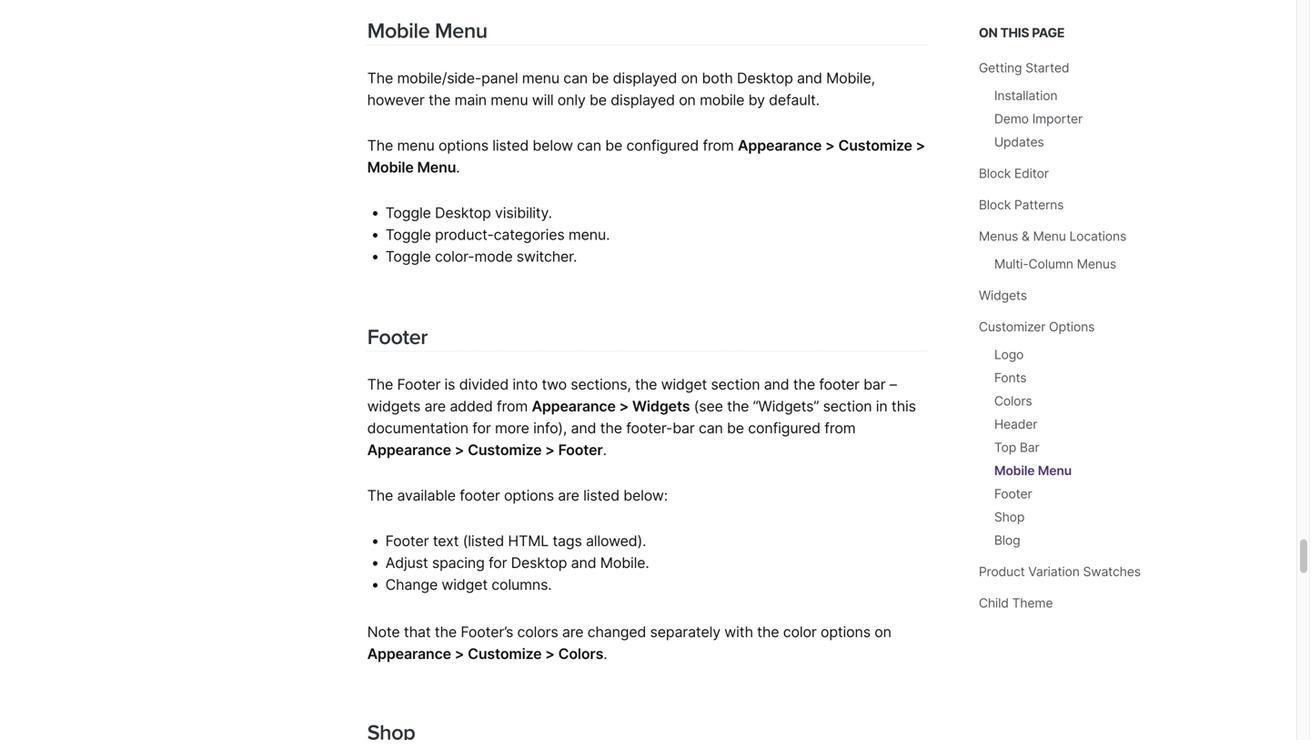 Task type: locate. For each thing, give the bounding box(es) containing it.
menu inside appearance > customize > mobile menu
[[417, 159, 456, 176]]

>
[[826, 137, 835, 154], [916, 137, 926, 154], [620, 398, 629, 415], [455, 441, 465, 459], [546, 441, 555, 459], [455, 645, 465, 663], [546, 645, 555, 663]]

colors down changed
[[559, 645, 604, 663]]

2 vertical spatial are
[[562, 623, 584, 641]]

note
[[367, 623, 400, 641]]

0 vertical spatial for
[[473, 419, 491, 437]]

1 vertical spatial menu
[[491, 91, 528, 109]]

1 vertical spatial on
[[679, 91, 696, 109]]

2 the from the top
[[367, 137, 393, 154]]

however
[[367, 91, 425, 109]]

1 vertical spatial from
[[497, 398, 528, 415]]

. inside the (see the "widgets" section in this documentation for more info), and the footer-bar can be configured from appearance > customize > footer .
[[603, 441, 607, 459]]

0 vertical spatial can
[[564, 69, 588, 87]]

mobile inside logo fonts colors header top bar mobile menu footer shop blog
[[995, 463, 1035, 478]]

are down is
[[425, 398, 446, 415]]

the up however
[[367, 69, 393, 87]]

displayed
[[613, 69, 678, 87], [611, 91, 675, 109]]

&
[[1022, 228, 1030, 244]]

and down tags at left bottom
[[571, 554, 597, 572]]

installation demo importer updates
[[995, 88, 1083, 150]]

footer up (listed
[[460, 487, 500, 504]]

1 vertical spatial options
[[504, 487, 554, 504]]

with
[[725, 623, 754, 641]]

0 horizontal spatial this
[[892, 398, 917, 415]]

2 horizontal spatial desktop
[[737, 69, 794, 87]]

can inside the (see the "widgets" section in this documentation for more info), and the footer-bar can be configured from appearance > customize > footer .
[[699, 419, 723, 437]]

configured down "widgets"
[[749, 419, 821, 437]]

desktop inside the footer text (listed html tags allowed). adjust spacing for desktop and mobile. change widget columns.
[[511, 554, 567, 572]]

2 vertical spatial customize
[[468, 645, 542, 663]]

menu down panel
[[491, 91, 528, 109]]

menu
[[522, 69, 560, 87], [491, 91, 528, 109], [397, 137, 435, 154]]

0 horizontal spatial bar
[[673, 419, 695, 437]]

and inside the (see the "widgets" section in this documentation for more info), and the footer-bar can be configured from appearance > customize > footer .
[[571, 419, 597, 437]]

menus left &
[[979, 228, 1019, 244]]

3 the from the top
[[367, 376, 393, 393]]

this
[[1001, 25, 1030, 41], [892, 398, 917, 415]]

customizer options
[[979, 319, 1095, 335]]

block down block editor
[[979, 197, 1012, 213]]

desktop up product-
[[435, 204, 491, 222]]

1 toggle from the top
[[386, 204, 431, 222]]

1 horizontal spatial desktop
[[511, 554, 567, 572]]

and inside the mobile/side-panel menu can be displayed on both desktop and mobile, however the main menu will only be displayed on mobile by default.
[[797, 69, 823, 87]]

0 vertical spatial section
[[711, 376, 760, 393]]

1 vertical spatial are
[[558, 487, 580, 504]]

0 horizontal spatial listed
[[493, 137, 529, 154]]

0 vertical spatial options
[[439, 137, 489, 154]]

0 vertical spatial menus
[[979, 228, 1019, 244]]

0 horizontal spatial configured
[[627, 137, 699, 154]]

this right in
[[892, 398, 917, 415]]

shop link
[[995, 509, 1025, 525]]

bar inside the footer is divided into two sections, the widget section and the footer bar – widgets are added from
[[864, 376, 886, 393]]

tags
[[553, 532, 582, 550]]

menu up product-
[[417, 159, 456, 176]]

available
[[397, 487, 456, 504]]

can
[[564, 69, 588, 87], [577, 137, 602, 154], [699, 419, 723, 437]]

2 vertical spatial can
[[699, 419, 723, 437]]

0 vertical spatial desktop
[[737, 69, 794, 87]]

2 vertical spatial from
[[825, 419, 856, 437]]

appearance > customize > mobile menu
[[367, 137, 926, 176]]

the footer is divided into two sections, the widget section and the footer bar – widgets are added from
[[367, 376, 897, 415]]

appearance > widgets
[[532, 398, 690, 415]]

0 horizontal spatial from
[[497, 398, 528, 415]]

child theme
[[979, 595, 1054, 611]]

menus & menu locations
[[979, 228, 1127, 244]]

the up "widgets"
[[367, 376, 393, 393]]

and up "widgets"
[[764, 376, 790, 393]]

0 vertical spatial from
[[703, 137, 734, 154]]

1 horizontal spatial bar
[[864, 376, 886, 393]]

widgets up the footer-
[[633, 398, 690, 415]]

1 vertical spatial footer link
[[995, 486, 1033, 502]]

top bar link
[[995, 440, 1040, 455]]

columns.
[[492, 576, 552, 593]]

mobile menu link up mobile/side-
[[367, 18, 488, 44]]

be inside the (see the "widgets" section in this documentation for more info), and the footer-bar can be configured from appearance > customize > footer .
[[727, 419, 745, 437]]

1 horizontal spatial widget
[[661, 376, 707, 393]]

mobile up mobile/side-
[[367, 18, 430, 44]]

0 horizontal spatial section
[[711, 376, 760, 393]]

1 horizontal spatial from
[[703, 137, 734, 154]]

0 horizontal spatial widget
[[442, 576, 488, 593]]

can up only
[[564, 69, 588, 87]]

0 horizontal spatial colors
[[559, 645, 604, 663]]

block
[[979, 166, 1012, 181], [979, 197, 1012, 213]]

demo importer link
[[995, 111, 1083, 127]]

the down mobile/side-
[[429, 91, 451, 109]]

section left in
[[823, 398, 873, 415]]

displayed up appearance > customize > mobile menu on the top of the page
[[611, 91, 675, 109]]

are up tags at left bottom
[[558, 487, 580, 504]]

footer up shop in the right of the page
[[995, 486, 1033, 502]]

bar for footer
[[864, 376, 886, 393]]

1 vertical spatial section
[[823, 398, 873, 415]]

menu up will
[[522, 69, 560, 87]]

0 vertical spatial customize
[[839, 137, 913, 154]]

the inside the mobile/side-panel menu can be displayed on both desktop and mobile, however the main menu will only be displayed on mobile by default.
[[367, 69, 393, 87]]

1 vertical spatial can
[[577, 137, 602, 154]]

. inside note that the footer's colors are changed separately with the color options on appearance > customize > colors .
[[604, 645, 608, 663]]

footer text (listed html tags allowed). adjust spacing for desktop and mobile. change widget columns.
[[386, 532, 650, 593]]

"widgets"
[[753, 398, 820, 415]]

the left available
[[367, 487, 393, 504]]

configured
[[627, 137, 699, 154], [749, 419, 821, 437]]

listed left below:
[[584, 487, 620, 504]]

1 vertical spatial mobile
[[367, 159, 414, 176]]

footer link up "widgets"
[[367, 325, 428, 350]]

2 toggle from the top
[[386, 226, 431, 244]]

appearance down default.
[[738, 137, 822, 154]]

header link
[[995, 416, 1038, 432]]

is
[[445, 376, 456, 393]]

2 vertical spatial desktop
[[511, 554, 567, 572]]

widget up the (see
[[661, 376, 707, 393]]

updates
[[995, 134, 1045, 150]]

2 vertical spatial toggle
[[386, 248, 431, 265]]

0 vertical spatial block
[[979, 166, 1012, 181]]

menu.
[[569, 226, 610, 244]]

1 vertical spatial toggle
[[386, 226, 431, 244]]

listed left the below on the left of the page
[[493, 137, 529, 154]]

note that the footer's colors are changed separately with the color options on appearance > customize > colors .
[[367, 623, 892, 663]]

1 horizontal spatial footer link
[[995, 486, 1033, 502]]

in
[[876, 398, 888, 415]]

0 horizontal spatial menus
[[979, 228, 1019, 244]]

menu down however
[[397, 137, 435, 154]]

and inside the footer text (listed html tags allowed). adjust spacing for desktop and mobile. change widget columns.
[[571, 554, 597, 572]]

block left editor
[[979, 166, 1012, 181]]

section up the (see
[[711, 376, 760, 393]]

1 vertical spatial bar
[[673, 419, 695, 437]]

0 vertical spatial menu
[[522, 69, 560, 87]]

bar left –
[[864, 376, 886, 393]]

customize down footer's
[[468, 645, 542, 663]]

installation link
[[995, 88, 1058, 103]]

on
[[979, 25, 998, 41]]

footer inside the footer is divided into two sections, the widget section and the footer bar – widgets are added from
[[820, 376, 860, 393]]

1 horizontal spatial configured
[[749, 419, 821, 437]]

are inside note that the footer's colors are changed separately with the color options on appearance > customize > colors .
[[562, 623, 584, 641]]

and up default.
[[797, 69, 823, 87]]

on left mobile
[[679, 91, 696, 109]]

2 vertical spatial on
[[875, 623, 892, 641]]

1 vertical spatial this
[[892, 398, 917, 415]]

customize
[[839, 137, 913, 154], [468, 441, 542, 459], [468, 645, 542, 663]]

footer's
[[461, 623, 514, 641]]

1 horizontal spatial this
[[1001, 25, 1030, 41]]

1 vertical spatial footer
[[460, 487, 500, 504]]

desktop inside the mobile/side-panel menu can be displayed on both desktop and mobile, however the main menu will only be displayed on mobile by default.
[[737, 69, 794, 87]]

displayed left both
[[613, 69, 678, 87]]

options right color
[[821, 623, 871, 641]]

bar down the (see
[[673, 419, 695, 437]]

customize down mobile,
[[839, 137, 913, 154]]

0 horizontal spatial footer link
[[367, 325, 428, 350]]

1 vertical spatial desktop
[[435, 204, 491, 222]]

below:
[[624, 487, 668, 504]]

customize down more
[[468, 441, 542, 459]]

2 vertical spatial .
[[604, 645, 608, 663]]

1 the from the top
[[367, 69, 393, 87]]

only
[[558, 91, 586, 109]]

block for block patterns
[[979, 197, 1012, 213]]

2 horizontal spatial options
[[821, 623, 871, 641]]

fonts
[[995, 370, 1027, 386]]

added
[[450, 398, 493, 415]]

widget inside the footer text (listed html tags allowed). adjust spacing for desktop and mobile. change widget columns.
[[442, 576, 488, 593]]

shop
[[995, 509, 1025, 525]]

configured down the mobile/side-panel menu can be displayed on both desktop and mobile, however the main menu will only be displayed on mobile by default. on the top
[[627, 137, 699, 154]]

will
[[532, 91, 554, 109]]

1 vertical spatial displayed
[[611, 91, 675, 109]]

blog link
[[995, 533, 1021, 548]]

the
[[367, 69, 393, 87], [367, 137, 393, 154], [367, 376, 393, 393], [367, 487, 393, 504]]

widget down "spacing"
[[442, 576, 488, 593]]

toggle
[[386, 204, 431, 222], [386, 226, 431, 244], [386, 248, 431, 265]]

on right color
[[875, 623, 892, 641]]

colors inside logo fonts colors header top bar mobile menu footer shop blog
[[995, 393, 1033, 409]]

mode
[[475, 248, 513, 265]]

colors inside note that the footer's colors are changed separately with the color options on appearance > customize > colors .
[[559, 645, 604, 663]]

1 horizontal spatial footer
[[820, 376, 860, 393]]

0 vertical spatial widget
[[661, 376, 707, 393]]

menu right &
[[1034, 228, 1067, 244]]

can right the below on the left of the page
[[577, 137, 602, 154]]

1 vertical spatial .
[[603, 441, 607, 459]]

info),
[[534, 419, 567, 437]]

getting started link
[[979, 60, 1070, 76]]

updates link
[[995, 134, 1045, 150]]

colors link
[[995, 393, 1033, 409]]

widgets down multi-
[[979, 288, 1028, 303]]

footer inside the footer text (listed html tags allowed). adjust spacing for desktop and mobile. change widget columns.
[[386, 532, 429, 550]]

colors up header link
[[995, 393, 1033, 409]]

menus down locations on the right top of page
[[1077, 256, 1117, 272]]

2 vertical spatial options
[[821, 623, 871, 641]]

2 vertical spatial mobile
[[995, 463, 1035, 478]]

2 block from the top
[[979, 197, 1012, 213]]

section inside the (see the "widgets" section in this documentation for more info), and the footer-bar can be configured from appearance > customize > footer .
[[823, 398, 873, 415]]

be
[[592, 69, 609, 87], [590, 91, 607, 109], [606, 137, 623, 154], [727, 419, 745, 437]]

footer up the adjust
[[386, 532, 429, 550]]

the up appearance > widgets
[[635, 376, 658, 393]]

1 horizontal spatial section
[[823, 398, 873, 415]]

1 horizontal spatial mobile menu link
[[995, 463, 1072, 478]]

desktop down html
[[511, 554, 567, 572]]

1 vertical spatial widgets
[[633, 398, 690, 415]]

product
[[979, 564, 1026, 579]]

0 vertical spatial are
[[425, 398, 446, 415]]

1 horizontal spatial listed
[[584, 487, 620, 504]]

footer inside logo fonts colors header top bar mobile menu footer shop blog
[[995, 486, 1033, 502]]

mobile down however
[[367, 159, 414, 176]]

0 vertical spatial colors
[[995, 393, 1033, 409]]

0 vertical spatial footer
[[820, 376, 860, 393]]

options down main
[[439, 137, 489, 154]]

1 vertical spatial for
[[489, 554, 507, 572]]

1 vertical spatial listed
[[584, 487, 620, 504]]

appearance down documentation
[[367, 441, 451, 459]]

appearance down that
[[367, 645, 451, 663]]

the right the (see
[[727, 398, 750, 415]]

0 vertical spatial toggle
[[386, 204, 431, 222]]

customize inside note that the footer's colors are changed separately with the color options on appearance > customize > colors .
[[468, 645, 542, 663]]

this right on at the right of page
[[1001, 25, 1030, 41]]

footer
[[367, 325, 428, 350], [397, 376, 441, 393], [559, 441, 603, 459], [995, 486, 1033, 502], [386, 532, 429, 550]]

from inside the (see the "widgets" section in this documentation for more info), and the footer-bar can be configured from appearance > customize > footer .
[[825, 419, 856, 437]]

and
[[797, 69, 823, 87], [764, 376, 790, 393], [571, 419, 597, 437], [571, 554, 597, 572]]

mobile down top bar link
[[995, 463, 1035, 478]]

adjust
[[386, 554, 428, 572]]

0 vertical spatial on
[[681, 69, 698, 87]]

footer link up shop in the right of the page
[[995, 486, 1033, 502]]

widgets
[[979, 288, 1028, 303], [633, 398, 690, 415]]

customize inside the (see the "widgets" section in this documentation for more info), and the footer-bar can be configured from appearance > customize > footer .
[[468, 441, 542, 459]]

menu down bar
[[1038, 463, 1072, 478]]

2 horizontal spatial from
[[825, 419, 856, 437]]

color-
[[435, 248, 475, 265]]

0 horizontal spatial desktop
[[435, 204, 491, 222]]

are right colors
[[562, 623, 584, 641]]

and for more
[[571, 419, 597, 437]]

4 the from the top
[[367, 487, 393, 504]]

–
[[890, 376, 897, 393]]

multi-column menus link
[[995, 256, 1117, 272]]

the for the available footer options are listed below:
[[367, 487, 393, 504]]

footer inside the footer is divided into two sections, the widget section and the footer bar – widgets are added from
[[397, 376, 441, 393]]

and right info),
[[571, 419, 597, 437]]

mobile menu link
[[367, 18, 488, 44], [995, 463, 1072, 478]]

footer inside the (see the "widgets" section in this documentation for more info), and the footer-bar can be configured from appearance > customize > footer .
[[559, 441, 603, 459]]

1 vertical spatial configured
[[749, 419, 821, 437]]

footer left is
[[397, 376, 441, 393]]

section
[[711, 376, 760, 393], [823, 398, 873, 415]]

from
[[703, 137, 734, 154], [497, 398, 528, 415], [825, 419, 856, 437]]

changed
[[588, 623, 647, 641]]

(listed
[[463, 532, 504, 550]]

the inside the footer is divided into two sections, the widget section and the footer bar – widgets are added from
[[367, 376, 393, 393]]

customize inside appearance > customize > mobile menu
[[839, 137, 913, 154]]

the down however
[[367, 137, 393, 154]]

1 vertical spatial menus
[[1077, 256, 1117, 272]]

getting
[[979, 60, 1023, 76]]

panel
[[482, 69, 518, 87]]

0 horizontal spatial widgets
[[633, 398, 690, 415]]

bar inside the (see the "widgets" section in this documentation for more info), and the footer-bar can be configured from appearance > customize > footer .
[[673, 419, 695, 437]]

menus & menu locations link
[[979, 228, 1127, 244]]

0 vertical spatial mobile menu link
[[367, 18, 488, 44]]

for down (listed
[[489, 554, 507, 572]]

be right the footer-
[[727, 419, 745, 437]]

and inside the footer is divided into two sections, the widget section and the footer bar – widgets are added from
[[764, 376, 790, 393]]

footer left –
[[820, 376, 860, 393]]

be right only
[[590, 91, 607, 109]]

. down changed
[[604, 645, 608, 663]]

0 vertical spatial widgets
[[979, 288, 1028, 303]]

can down the (see
[[699, 419, 723, 437]]

the inside the mobile/side-panel menu can be displayed on both desktop and mobile, however the main menu will only be displayed on mobile by default.
[[429, 91, 451, 109]]

. up product-
[[456, 159, 460, 176]]

1 vertical spatial customize
[[468, 441, 542, 459]]

for down "added"
[[473, 419, 491, 437]]

mobile menu link down bar
[[995, 463, 1072, 478]]

0 vertical spatial bar
[[864, 376, 886, 393]]

by
[[749, 91, 765, 109]]

mobile inside appearance > customize > mobile menu
[[367, 159, 414, 176]]

bar for footer-
[[673, 419, 695, 437]]

menu up mobile/side-
[[435, 18, 488, 44]]

started
[[1026, 60, 1070, 76]]

1 horizontal spatial widgets
[[979, 288, 1028, 303]]

desktop
[[737, 69, 794, 87], [435, 204, 491, 222], [511, 554, 567, 572]]

desktop up by
[[737, 69, 794, 87]]

1 block from the top
[[979, 166, 1012, 181]]

1 vertical spatial widget
[[442, 576, 488, 593]]

footer down info),
[[559, 441, 603, 459]]

are
[[425, 398, 446, 415], [558, 487, 580, 504], [562, 623, 584, 641]]

0 vertical spatial .
[[456, 159, 460, 176]]

1 vertical spatial colors
[[559, 645, 604, 663]]

. down appearance > widgets
[[603, 441, 607, 459]]

options up html
[[504, 487, 554, 504]]

0 vertical spatial displayed
[[613, 69, 678, 87]]

appearance down two in the left bottom of the page
[[532, 398, 616, 415]]

1 horizontal spatial colors
[[995, 393, 1033, 409]]

mobile
[[367, 18, 430, 44], [367, 159, 414, 176], [995, 463, 1035, 478]]

1 vertical spatial block
[[979, 197, 1012, 213]]

on left both
[[681, 69, 698, 87]]

on
[[681, 69, 698, 87], [679, 91, 696, 109], [875, 623, 892, 641]]

from inside the footer is divided into two sections, the widget section and the footer bar – widgets are added from
[[497, 398, 528, 415]]



Task type: vqa. For each thing, say whether or not it's contained in the screenshot.
Footer
yes



Task type: describe. For each thing, give the bounding box(es) containing it.
the mobile/side-panel menu can be displayed on both desktop and mobile, however the main menu will only be displayed on mobile by default.
[[367, 69, 876, 109]]

logo link
[[995, 347, 1024, 362]]

the for the mobile/side-panel menu can be displayed on both desktop and mobile, however the main menu will only be displayed on mobile by default.
[[367, 69, 393, 87]]

variation
[[1029, 564, 1080, 579]]

customizer options link
[[979, 319, 1095, 335]]

product variation swatches
[[979, 564, 1141, 579]]

the for the menu options listed below can be configured from
[[367, 137, 393, 154]]

desktop for for
[[511, 554, 567, 572]]

desktop inside toggle desktop visibility. toggle product-categories menu. toggle color-mode switcher.
[[435, 204, 491, 222]]

widget inside the footer is divided into two sections, the widget section and the footer bar – widgets are added from
[[661, 376, 707, 393]]

for inside the (see the "widgets" section in this documentation for more info), and the footer-bar can be configured from appearance > customize > footer .
[[473, 419, 491, 437]]

the up "widgets"
[[794, 376, 816, 393]]

mobile
[[700, 91, 745, 109]]

appearance inside the (see the "widgets" section in this documentation for more info), and the footer-bar can be configured from appearance > customize > footer .
[[367, 441, 451, 459]]

separately
[[650, 623, 721, 641]]

bar
[[1020, 440, 1040, 455]]

child
[[979, 595, 1009, 611]]

that
[[404, 623, 431, 641]]

block editor link
[[979, 166, 1049, 181]]

1 horizontal spatial menus
[[1077, 256, 1117, 272]]

0 vertical spatial listed
[[493, 137, 529, 154]]

categories
[[494, 226, 565, 244]]

the down appearance > widgets
[[601, 419, 623, 437]]

logo
[[995, 347, 1024, 362]]

options
[[1050, 319, 1095, 335]]

color
[[784, 623, 817, 641]]

change
[[386, 576, 438, 593]]

more
[[495, 419, 530, 437]]

1 vertical spatial mobile menu link
[[995, 463, 1072, 478]]

options inside note that the footer's colors are changed separately with the color options on appearance > customize > colors .
[[821, 623, 871, 641]]

importer
[[1033, 111, 1083, 127]]

be down the mobile/side-panel menu can be displayed on both desktop and mobile, however the main menu will only be displayed on mobile by default. on the top
[[606, 137, 623, 154]]

0 vertical spatial configured
[[627, 137, 699, 154]]

mobile/side-
[[397, 69, 482, 87]]

product variation swatches link
[[979, 564, 1141, 579]]

appearance inside appearance > customize > mobile menu
[[738, 137, 822, 154]]

block editor
[[979, 166, 1049, 181]]

locations
[[1070, 228, 1127, 244]]

mobile menu
[[367, 18, 488, 44]]

multi-column menus
[[995, 256, 1117, 272]]

section inside the footer is divided into two sections, the widget section and the footer bar – widgets are added from
[[711, 376, 760, 393]]

multi-
[[995, 256, 1029, 272]]

html
[[508, 532, 549, 550]]

main
[[455, 91, 487, 109]]

visibility.
[[495, 204, 552, 222]]

theme
[[1013, 595, 1054, 611]]

0 vertical spatial footer link
[[367, 325, 428, 350]]

the for the footer is divided into two sections, the widget section and the footer bar – widgets are added from
[[367, 376, 393, 393]]

and for both
[[797, 69, 823, 87]]

be up the menu options listed below can be configured from
[[592, 69, 609, 87]]

column
[[1029, 256, 1074, 272]]

0 horizontal spatial footer
[[460, 487, 500, 504]]

1 horizontal spatial options
[[504, 487, 554, 504]]

on inside note that the footer's colors are changed separately with the color options on appearance > customize > colors .
[[875, 623, 892, 641]]

footer up "widgets"
[[367, 325, 428, 350]]

block patterns
[[979, 197, 1064, 213]]

the right with
[[758, 623, 780, 641]]

2 vertical spatial menu
[[397, 137, 435, 154]]

divided
[[459, 376, 509, 393]]

block patterns link
[[979, 197, 1064, 213]]

and for for
[[571, 554, 597, 572]]

documentation
[[367, 419, 469, 437]]

0 horizontal spatial mobile menu link
[[367, 18, 488, 44]]

footer-
[[627, 419, 673, 437]]

mobile.
[[601, 554, 650, 572]]

(see
[[694, 398, 723, 415]]

two
[[542, 376, 567, 393]]

fonts link
[[995, 370, 1027, 386]]

can inside the mobile/side-panel menu can be displayed on both desktop and mobile, however the main menu will only be displayed on mobile by default.
[[564, 69, 588, 87]]

are inside the footer is divided into two sections, the widget section and the footer bar – widgets are added from
[[425, 398, 446, 415]]

on this page
[[979, 25, 1065, 41]]

getting started
[[979, 60, 1070, 76]]

demo
[[995, 111, 1029, 127]]

default.
[[769, 91, 820, 109]]

child theme link
[[979, 595, 1054, 611]]

header
[[995, 416, 1038, 432]]

menu inside logo fonts colors header top bar mobile menu footer shop blog
[[1038, 463, 1072, 478]]

widgets
[[367, 398, 421, 415]]

spacing
[[432, 554, 485, 572]]

0 vertical spatial this
[[1001, 25, 1030, 41]]

customizer
[[979, 319, 1046, 335]]

swatches
[[1084, 564, 1141, 579]]

installation
[[995, 88, 1058, 103]]

sections,
[[571, 376, 632, 393]]

configured inside the (see the "widgets" section in this documentation for more info), and the footer-bar can be configured from appearance > customize > footer .
[[749, 419, 821, 437]]

page
[[1033, 25, 1065, 41]]

colors
[[517, 623, 559, 641]]

switcher.
[[517, 248, 577, 265]]

logo fonts colors header top bar mobile menu footer shop blog
[[995, 347, 1072, 548]]

mobile,
[[827, 69, 876, 87]]

editor
[[1015, 166, 1049, 181]]

block for block editor
[[979, 166, 1012, 181]]

toggle desktop visibility. toggle product-categories menu. toggle color-mode switcher.
[[386, 204, 610, 265]]

and for widget
[[764, 376, 790, 393]]

patterns
[[1015, 197, 1064, 213]]

appearance inside note that the footer's colors are changed separately with the color options on appearance > customize > colors .
[[367, 645, 451, 663]]

this inside the (see the "widgets" section in this documentation for more info), and the footer-bar can be configured from appearance > customize > footer .
[[892, 398, 917, 415]]

both
[[702, 69, 733, 87]]

into
[[513, 376, 538, 393]]

the right that
[[435, 623, 457, 641]]

desktop for both
[[737, 69, 794, 87]]

0 vertical spatial mobile
[[367, 18, 430, 44]]

3 toggle from the top
[[386, 248, 431, 265]]

the available footer options are listed below:
[[367, 487, 668, 504]]

(see the "widgets" section in this documentation for more info), and the footer-bar can be configured from appearance > customize > footer .
[[367, 398, 917, 459]]

for inside the footer text (listed html tags allowed). adjust spacing for desktop and mobile. change widget columns.
[[489, 554, 507, 572]]

0 horizontal spatial options
[[439, 137, 489, 154]]



